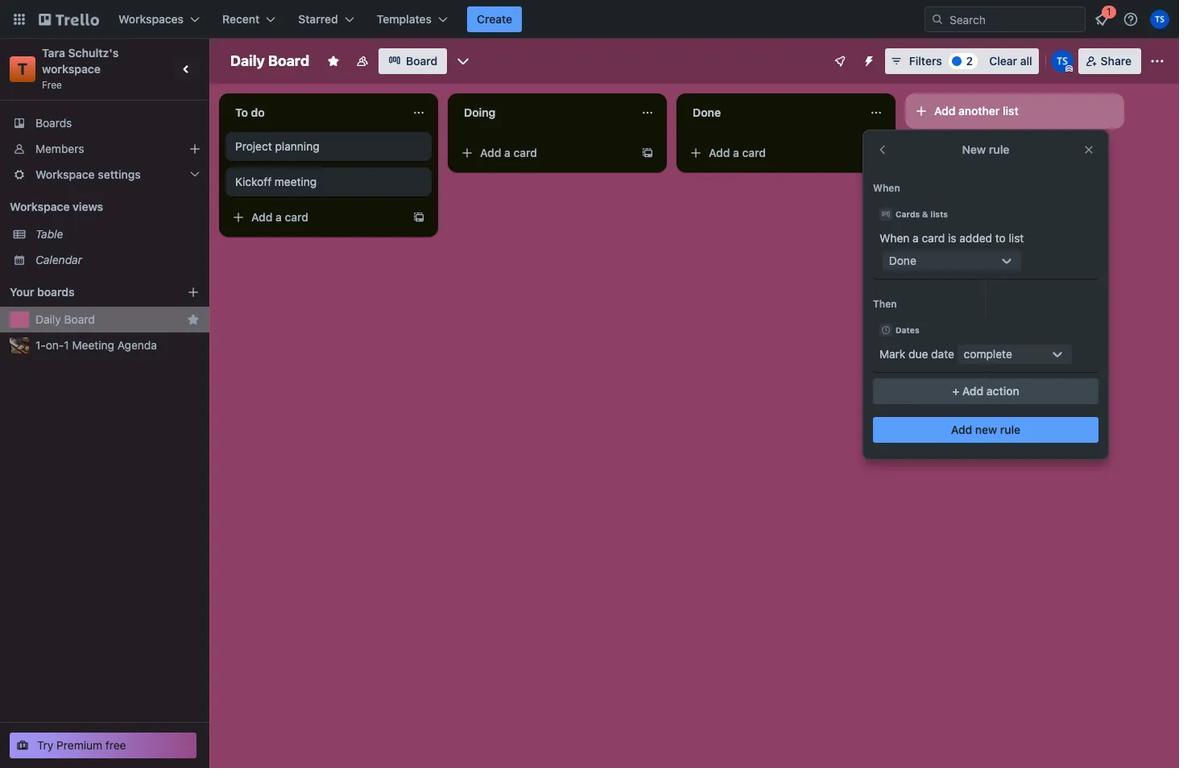 Task type: locate. For each thing, give the bounding box(es) containing it.
daily board link
[[35, 312, 180, 328]]

a for to do
[[276, 210, 282, 224]]

1 vertical spatial workspace
[[10, 200, 70, 213]]

card for to do
[[285, 210, 309, 224]]

add a card down doing
[[480, 146, 537, 160]]

workspace visible image
[[356, 55, 369, 68]]

0 vertical spatial workspace
[[35, 168, 95, 181]]

1 vertical spatial daily
[[35, 313, 61, 326]]

daily board inside board name text box
[[230, 52, 309, 69]]

starred icon image
[[187, 313, 200, 326]]

+
[[952, 384, 960, 398]]

workspace navigation collapse icon image
[[176, 58, 198, 81]]

create from template… image
[[641, 147, 654, 160], [870, 147, 883, 160], [412, 211, 425, 224]]

card down done 'text box'
[[742, 146, 766, 160]]

when
[[873, 182, 900, 194], [880, 231, 910, 245]]

project
[[235, 139, 272, 153]]

premium
[[57, 739, 102, 752]]

1 horizontal spatial board
[[268, 52, 309, 69]]

add a card for doing
[[480, 146, 537, 160]]

workspace inside popup button
[[35, 168, 95, 181]]

workspace
[[35, 168, 95, 181], [10, 200, 70, 213]]

add a card button down done 'text box'
[[683, 140, 864, 166]]

board left the star or unstar board image
[[268, 52, 309, 69]]

1-on-1 meeting agenda
[[35, 338, 157, 352]]

1 horizontal spatial add a card
[[480, 146, 537, 160]]

1 horizontal spatial add a card button
[[454, 140, 635, 166]]

add a card for to do
[[251, 210, 309, 224]]

show menu image
[[1150, 53, 1166, 69]]

daily board up 1
[[35, 313, 95, 326]]

customize views image
[[455, 53, 472, 69]]

tara
[[42, 46, 65, 60]]

agenda
[[117, 338, 157, 352]]

0 horizontal spatial board
[[64, 313, 95, 326]]

daily
[[230, 52, 265, 69], [35, 313, 61, 326]]

list inside button
[[1003, 104, 1019, 118]]

workspace for workspace settings
[[35, 168, 95, 181]]

0 vertical spatial done
[[693, 106, 721, 119]]

workspace up table
[[10, 200, 70, 213]]

1 horizontal spatial done
[[889, 254, 917, 267]]

add board image
[[187, 286, 200, 299]]

primary element
[[0, 0, 1179, 39]]

workspaces
[[118, 12, 184, 26]]

automation image
[[856, 48, 879, 71]]

free
[[42, 79, 62, 91]]

add new rule
[[951, 423, 1021, 437]]

board left customize views icon
[[406, 54, 438, 68]]

a for doing
[[504, 146, 511, 160]]

add another list
[[934, 104, 1019, 118]]

0 horizontal spatial create from template… image
[[412, 211, 425, 224]]

boards
[[37, 285, 75, 299]]

create
[[477, 12, 512, 26]]

rule inside button
[[1000, 423, 1021, 437]]

project planning
[[235, 139, 320, 153]]

0 horizontal spatial done
[[693, 106, 721, 119]]

board down your boards with 2 items element
[[64, 313, 95, 326]]

your boards with 2 items element
[[10, 283, 163, 302]]

1 vertical spatial done
[[889, 254, 917, 267]]

0 vertical spatial when
[[873, 182, 900, 194]]

to do
[[235, 106, 265, 119]]

your boards
[[10, 285, 75, 299]]

workspace settings
[[35, 168, 141, 181]]

search image
[[931, 13, 944, 26]]

new
[[962, 143, 986, 156]]

2 horizontal spatial create from template… image
[[870, 147, 883, 160]]

add a card for done
[[709, 146, 766, 160]]

1 vertical spatial when
[[880, 231, 910, 245]]

board link
[[379, 48, 447, 74]]

new rule
[[962, 143, 1010, 156]]

workspace down members
[[35, 168, 95, 181]]

daily board inside "link"
[[35, 313, 95, 326]]

members link
[[0, 136, 209, 162]]

1 vertical spatial daily board
[[35, 313, 95, 326]]

list
[[1003, 104, 1019, 118], [1009, 231, 1024, 245]]

0 vertical spatial daily
[[230, 52, 265, 69]]

1 horizontal spatial daily
[[230, 52, 265, 69]]

add
[[934, 104, 956, 118], [480, 146, 501, 160], [709, 146, 730, 160], [251, 210, 273, 224], [962, 384, 984, 398], [951, 423, 973, 437]]

board
[[268, 52, 309, 69], [406, 54, 438, 68], [64, 313, 95, 326]]

daily board
[[230, 52, 309, 69], [35, 313, 95, 326]]

meeting
[[275, 175, 317, 189]]

tara schultz (taraschultz7) image
[[1150, 10, 1170, 29]]

list right the "another"
[[1003, 104, 1019, 118]]

add left new
[[951, 423, 973, 437]]

when for when a card is added to list
[[880, 231, 910, 245]]

try
[[37, 739, 53, 752]]

0 vertical spatial list
[[1003, 104, 1019, 118]]

mark due date
[[880, 347, 955, 361]]

1-
[[35, 338, 46, 352]]

action
[[987, 384, 1020, 398]]

0 horizontal spatial add a card button
[[226, 205, 406, 230]]

list right to
[[1009, 231, 1024, 245]]

card for doing
[[514, 146, 537, 160]]

a
[[504, 146, 511, 160], [733, 146, 739, 160], [276, 210, 282, 224], [913, 231, 919, 245]]

1 horizontal spatial create from template… image
[[641, 147, 654, 160]]

1 vertical spatial rule
[[1000, 423, 1021, 437]]

daily down recent dropdown button
[[230, 52, 265, 69]]

+ add action
[[952, 384, 1020, 398]]

then
[[873, 298, 897, 310]]

create from template… image for done
[[870, 147, 883, 160]]

add left the "another"
[[934, 104, 956, 118]]

recent button
[[213, 6, 285, 32]]

card down meeting
[[285, 210, 309, 224]]

meeting
[[72, 338, 114, 352]]

card
[[514, 146, 537, 160], [742, 146, 766, 160], [285, 210, 309, 224], [922, 231, 945, 245]]

table link
[[35, 226, 200, 242]]

to
[[996, 231, 1006, 245]]

another
[[959, 104, 1000, 118]]

share
[[1101, 54, 1132, 68]]

try premium free button
[[10, 733, 197, 759]]

1 vertical spatial list
[[1009, 231, 1024, 245]]

daily inside board name text box
[[230, 52, 265, 69]]

calendar
[[35, 253, 82, 267]]

a for done
[[733, 146, 739, 160]]

&
[[922, 209, 928, 219]]

when down cards
[[880, 231, 910, 245]]

2 horizontal spatial add a card
[[709, 146, 766, 160]]

starred button
[[289, 6, 364, 32]]

a down doing text box
[[504, 146, 511, 160]]

tara schultz's workspace free
[[42, 46, 122, 91]]

add a card button down doing text box
[[454, 140, 635, 166]]

add a card button
[[454, 140, 635, 166], [683, 140, 864, 166], [226, 205, 406, 230]]

add a card down done 'text box'
[[709, 146, 766, 160]]

a down done 'text box'
[[733, 146, 739, 160]]

card down doing text box
[[514, 146, 537, 160]]

table
[[35, 227, 63, 241]]

daily up on-
[[35, 313, 61, 326]]

add down kickoff at the left top of the page
[[251, 210, 273, 224]]

create from template… image for doing
[[641, 147, 654, 160]]

add a card button down kickoff meeting link
[[226, 205, 406, 230]]

create button
[[467, 6, 522, 32]]

workspace for workspace views
[[10, 200, 70, 213]]

1 horizontal spatial daily board
[[230, 52, 309, 69]]

new
[[976, 423, 997, 437]]

add down done 'text box'
[[709, 146, 730, 160]]

rule
[[989, 143, 1010, 156], [1000, 423, 1021, 437]]

due
[[909, 347, 928, 361]]

0 horizontal spatial daily
[[35, 313, 61, 326]]

0 horizontal spatial daily board
[[35, 313, 95, 326]]

free
[[105, 739, 126, 752]]

add down doing
[[480, 146, 501, 160]]

add a card button for doing
[[454, 140, 635, 166]]

daily board down recent dropdown button
[[230, 52, 309, 69]]

tara schultz (taraschultz7) image
[[1051, 50, 1074, 73]]

add a card down kickoff meeting
[[251, 210, 309, 224]]

create from template… image for to do
[[412, 211, 425, 224]]

a down kickoff meeting
[[276, 210, 282, 224]]

add a card
[[480, 146, 537, 160], [709, 146, 766, 160], [251, 210, 309, 224]]

0 vertical spatial daily board
[[230, 52, 309, 69]]

when up cards
[[873, 182, 900, 194]]

starred
[[298, 12, 338, 26]]

Doing text field
[[454, 100, 632, 126]]

back to home image
[[39, 6, 99, 32]]

0 horizontal spatial add a card
[[251, 210, 309, 224]]

templates
[[377, 12, 432, 26]]

2 horizontal spatial add a card button
[[683, 140, 864, 166]]



Task type: describe. For each thing, give the bounding box(es) containing it.
cards
[[896, 209, 920, 219]]

card for done
[[742, 146, 766, 160]]

0 vertical spatial rule
[[989, 143, 1010, 156]]

1-on-1 meeting agenda link
[[35, 338, 200, 354]]

try premium free
[[37, 739, 126, 752]]

daily inside "link"
[[35, 313, 61, 326]]

mark
[[880, 347, 906, 361]]

Board name text field
[[222, 48, 318, 74]]

added
[[960, 231, 993, 245]]

complete
[[964, 347, 1013, 361]]

boards link
[[0, 110, 209, 136]]

calendar link
[[35, 252, 200, 268]]

t link
[[10, 56, 35, 82]]

clear all
[[989, 54, 1033, 68]]

on-
[[46, 338, 64, 352]]

cards & lists
[[896, 209, 948, 219]]

add for add another list button
[[934, 104, 956, 118]]

templates button
[[367, 6, 458, 32]]

doing
[[464, 106, 496, 119]]

open information menu image
[[1123, 11, 1139, 27]]

kickoff meeting
[[235, 175, 317, 189]]

boards
[[35, 116, 72, 130]]

add new rule button
[[873, 417, 1099, 443]]

when for when
[[873, 182, 900, 194]]

Done text field
[[683, 100, 860, 126]]

lists
[[931, 209, 948, 219]]

workspace views
[[10, 200, 103, 213]]

add for done's add a card button
[[709, 146, 730, 160]]

views
[[73, 200, 103, 213]]

board inside text box
[[268, 52, 309, 69]]

workspace settings button
[[0, 162, 209, 188]]

Search field
[[944, 7, 1085, 31]]

this member is an admin of this board. image
[[1066, 65, 1073, 73]]

add another list button
[[905, 93, 1125, 129]]

add a card button for done
[[683, 140, 864, 166]]

star or unstar board image
[[327, 55, 340, 68]]

1 notification image
[[1092, 10, 1112, 29]]

card left is
[[922, 231, 945, 245]]

members
[[35, 142, 84, 155]]

kickoff
[[235, 175, 272, 189]]

clear all button
[[983, 48, 1039, 74]]

date
[[931, 347, 955, 361]]

when a card is added to list
[[880, 231, 1024, 245]]

add for add a card button associated with doing
[[480, 146, 501, 160]]

your
[[10, 285, 34, 299]]

clear
[[989, 54, 1017, 68]]

settings
[[98, 168, 141, 181]]

schultz's
[[68, 46, 119, 60]]

tara schultz's workspace link
[[42, 46, 122, 76]]

To do text field
[[226, 100, 403, 126]]

dates
[[896, 325, 920, 335]]

to
[[235, 106, 248, 119]]

t
[[18, 60, 28, 78]]

planning
[[275, 139, 320, 153]]

do
[[251, 106, 265, 119]]

share button
[[1078, 48, 1142, 74]]

kickoff meeting link
[[235, 174, 422, 190]]

add a card button for to do
[[226, 205, 406, 230]]

filters
[[909, 54, 942, 68]]

board inside "link"
[[64, 313, 95, 326]]

workspace
[[42, 62, 101, 76]]

done inside 'text box'
[[693, 106, 721, 119]]

workspaces button
[[109, 6, 209, 32]]

add for to do add a card button
[[251, 210, 273, 224]]

project planning link
[[235, 139, 422, 155]]

is
[[948, 231, 957, 245]]

2 horizontal spatial board
[[406, 54, 438, 68]]

2
[[966, 54, 973, 68]]

all
[[1020, 54, 1033, 68]]

a down 'cards & lists'
[[913, 231, 919, 245]]

add right +
[[962, 384, 984, 398]]

recent
[[222, 12, 260, 26]]

1
[[64, 338, 69, 352]]

power ups image
[[834, 55, 846, 68]]



Task type: vqa. For each thing, say whether or not it's contained in the screenshot.
bottommost daily
yes



